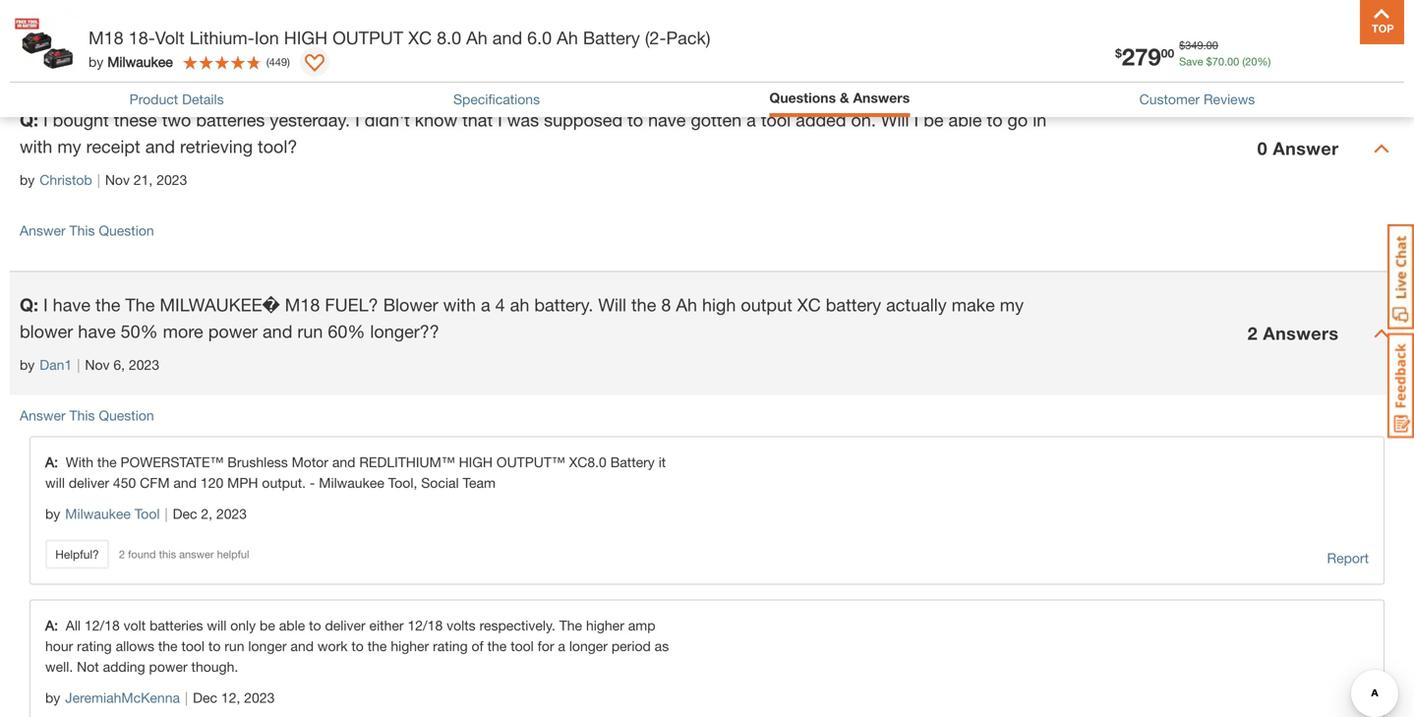Task type: locate. For each thing, give the bounding box(es) containing it.
and down milwaukee� at the left top of the page
[[263, 321, 293, 342]]

though.
[[191, 658, 238, 675]]

batteries inside i bought these two batteries yesterday. i didn't know that i was supposed to have gotten a tool added on. will i be able to go in with my receipt and retrieving tool?
[[196, 109, 265, 130]]

$ up save at right top
[[1180, 39, 1186, 52]]

answers
[[853, 90, 910, 106], [1263, 323, 1339, 344]]

2 vertical spatial have
[[78, 321, 116, 342]]

a:
[[45, 454, 66, 470], [45, 617, 66, 633]]

respectively.
[[480, 617, 556, 633]]

tool up though.
[[181, 638, 205, 654]]

0 horizontal spatial will
[[598, 294, 627, 315]]

rating
[[77, 638, 112, 654], [433, 638, 468, 654]]

dec
[[173, 506, 197, 522], [193, 689, 217, 706]]

q: for i bought these two batteries yesterday. i didn't know that i was supposed to have gotten a tool added on. will i be able to go in with my receipt and retrieving tool?
[[20, 109, 38, 130]]

on.
[[851, 109, 876, 130]]

8.0
[[437, 27, 461, 48]]

questions & answers button
[[770, 88, 910, 112], [770, 88, 910, 108]]

tool down respectively.
[[511, 638, 534, 654]]

1 caret image from the top
[[1374, 141, 1390, 156]]

1 horizontal spatial run
[[297, 321, 323, 342]]

i left didn't
[[355, 109, 360, 130]]

ah right 6.0
[[557, 27, 578, 48]]

2023 for milwaukee�
[[129, 357, 159, 373]]

1 horizontal spatial longer
[[569, 638, 608, 654]]

battery
[[583, 27, 640, 48], [611, 454, 655, 470]]

.
[[1204, 39, 1207, 52], [1225, 55, 1228, 68]]

0 horizontal spatial with
[[20, 136, 52, 157]]

dec left 12,
[[193, 689, 217, 706]]

answer
[[179, 548, 214, 561]]

1 vertical spatial batteries
[[150, 617, 203, 633]]

0 vertical spatial of
[[102, 48, 114, 64]]

50%
[[121, 321, 158, 342]]

have
[[648, 109, 686, 130], [53, 294, 91, 315], [78, 321, 116, 342]]

have up 'by dan1 | nov 6, 2023'
[[78, 321, 116, 342]]

i right "on."
[[914, 109, 919, 130]]

i down specifications
[[498, 109, 502, 130]]

nov for the
[[85, 357, 110, 373]]

i left bought
[[43, 109, 48, 130]]

answer this question link up the with
[[20, 407, 154, 423]]

customer reviews
[[1140, 91, 1255, 107]]

a: up 'hour'
[[45, 617, 66, 633]]

lithium-
[[190, 27, 255, 48]]

1 horizontal spatial higher
[[586, 617, 624, 633]]

milwaukee inside with the powerstate™ brushless motor and redlithium™ high output™ xc8.0 battery it will deliver 450 cfm and 120 mph output. - milwaukee tool, social team
[[319, 475, 384, 491]]

product details button
[[130, 89, 224, 110], [130, 89, 224, 110]]

display image
[[305, 54, 324, 74]]

deliver down the with
[[69, 475, 109, 491]]

i inside i have the the milwaukee� m18 fuel? blower with a 4 ah battery.   will the 8 ah high output xc  battery actually make my blower have 50% more power and run 60% longer??
[[43, 294, 48, 315]]

0 horizontal spatial longer
[[248, 638, 287, 654]]

2 horizontal spatial a
[[747, 109, 756, 130]]

m18 left fuel?
[[285, 294, 320, 315]]

279
[[1122, 42, 1161, 70]]

able left go
[[949, 109, 982, 130]]

run
[[297, 321, 323, 342], [225, 638, 244, 654]]

2 caret image from the top
[[1374, 326, 1390, 341]]

q:
[[20, 109, 38, 130], [20, 294, 38, 315]]

1 horizontal spatial 2
[[1248, 323, 1258, 344]]

1 vertical spatial will
[[598, 294, 627, 315]]

1 vertical spatial answer this question
[[20, 407, 154, 423]]

found
[[128, 548, 156, 561]]

0 horizontal spatial rating
[[77, 638, 112, 654]]

0 vertical spatial question
[[99, 222, 154, 238]]

00 left save at right top
[[1161, 46, 1175, 60]]

a inside all 12/18 volt batteries will only be able to deliver either 12/18 volts respectively. the higher amp hour rating allows the tool to run longer and work to the higher rating of the tool for a longer period as well. not adding power though.
[[558, 638, 566, 654]]

christob
[[40, 172, 92, 188]]

2 a: from the top
[[45, 617, 66, 633]]

retrieving
[[180, 136, 253, 157]]

by up helpful? button
[[45, 506, 60, 522]]

1 vertical spatial milwaukee
[[319, 475, 384, 491]]

0 vertical spatial this
[[69, 222, 95, 238]]

1 horizontal spatial the
[[559, 617, 582, 633]]

answer this question down the by christob | nov 21, 2023
[[20, 222, 154, 238]]

the inside with the powerstate™ brushless motor and redlithium™ high output™ xc8.0 battery it will deliver 450 cfm and 120 mph output. - milwaukee tool, social team
[[97, 454, 117, 470]]

will left 450 at the left of the page
[[45, 475, 65, 491]]

1 q: from the top
[[20, 109, 38, 130]]

2023 right 2,
[[216, 506, 247, 522]]

2 longer from the left
[[569, 638, 608, 654]]

of down volts
[[472, 638, 484, 654]]

1 vertical spatial my
[[1000, 294, 1024, 315]]

1 vertical spatial be
[[260, 617, 275, 633]]

fuel?
[[325, 294, 378, 315]]

this
[[69, 222, 95, 238], [69, 407, 95, 423]]

0 vertical spatial batteries
[[196, 109, 265, 130]]

able right only
[[279, 617, 305, 633]]

1 horizontal spatial able
[[949, 109, 982, 130]]

2 q: from the top
[[20, 294, 38, 315]]

report
[[1327, 550, 1369, 566]]

have inside i bought these two batteries yesterday. i didn't know that i was supposed to have gotten a tool added on. will i be able to go in with my receipt and retrieving tool?
[[648, 109, 686, 130]]

| right christob
[[97, 172, 100, 188]]

0 horizontal spatial able
[[279, 617, 305, 633]]

m18 up by milwaukee
[[89, 27, 124, 48]]

a: for all 12/18 volt batteries will only be able to deliver either 12/18 volts respectively. the higher amp hour rating allows the tool to run longer and work to the higher rating of the tool for a longer period as well. not adding power though.
[[45, 617, 66, 633]]

2 for 2 found this answer helpful
[[119, 548, 125, 561]]

work
[[318, 638, 348, 654]]

know
[[415, 109, 457, 130]]

| left 12,
[[185, 689, 188, 706]]

question down 21, at the top left of page
[[99, 222, 154, 238]]

12/18
[[85, 617, 120, 633], [408, 617, 443, 633]]

milwaukee down motor
[[319, 475, 384, 491]]

1 horizontal spatial power
[[208, 321, 258, 342]]

specifications
[[453, 91, 540, 107]]

ion
[[255, 27, 279, 48]]

0 horizontal spatial answers
[[853, 90, 910, 106]]

1 vertical spatial 2
[[119, 548, 125, 561]]

0 vertical spatial answer this question
[[20, 222, 154, 238]]

xc right output at right
[[797, 294, 821, 315]]

caret image right 2 answers
[[1374, 326, 1390, 341]]

12/18 left volts
[[408, 617, 443, 633]]

18-
[[129, 27, 155, 48]]

2 horizontal spatial ah
[[676, 294, 697, 315]]

tool inside i bought these two batteries yesterday. i didn't know that i was supposed to have gotten a tool added on. will i be able to go in with my receipt and retrieving tool?
[[761, 109, 791, 130]]

1 vertical spatial higher
[[391, 638, 429, 654]]

2023 for will
[[244, 689, 275, 706]]

4 inside i have the the milwaukee� m18 fuel? blower with a 4 ah battery.   will the 8 ah high output xc  battery actually make my blower have 50% more power and run 60% longer??
[[495, 294, 505, 315]]

0 vertical spatial power
[[208, 321, 258, 342]]

a right gotten
[[747, 109, 756, 130]]

only
[[230, 617, 256, 633]]

power up by jeremiahmckenna | dec 12, 2023
[[149, 658, 188, 675]]

0 vertical spatial run
[[297, 321, 323, 342]]

0 vertical spatial deliver
[[69, 475, 109, 491]]

milwaukee for by milwaukee tool | dec 2, 2023
[[65, 506, 131, 522]]

1 vertical spatial will
[[207, 617, 227, 633]]

0 vertical spatial will
[[45, 475, 65, 491]]

by down well.
[[45, 689, 60, 706]]

2 horizontal spatial tool
[[761, 109, 791, 130]]

and down the two
[[145, 136, 175, 157]]

1 answer this question from the top
[[20, 222, 154, 238]]

| for these
[[97, 172, 100, 188]]

$ left save at right top
[[1116, 46, 1122, 60]]

battery left (2- on the top left of page
[[583, 27, 640, 48]]

power down milwaukee� at the left top of the page
[[208, 321, 258, 342]]

deliver inside all 12/18 volt batteries will only be able to deliver either 12/18 volts respectively. the higher amp hour rating allows the tool to run longer and work to the higher rating of the tool for a longer period as well. not adding power though.
[[325, 617, 366, 633]]

1 vertical spatial a:
[[45, 617, 66, 633]]

a right for
[[558, 638, 566, 654]]

by milwaukee
[[89, 54, 173, 70]]

1 vertical spatial q:
[[20, 294, 38, 315]]

caret image for 0 answer
[[1374, 141, 1390, 156]]

have left gotten
[[648, 109, 686, 130]]

jeremiahmckenna
[[65, 689, 180, 706]]

1 vertical spatial answer
[[20, 222, 66, 238]]

1 this from the top
[[69, 222, 95, 238]]

120
[[201, 475, 224, 491]]

answer down dan1 button on the left of the page
[[20, 407, 66, 423]]

power inside i have the the milwaukee� m18 fuel? blower with a 4 ah battery.   will the 8 ah high output xc  battery actually make my blower have 50% more power and run 60% longer??
[[208, 321, 258, 342]]

a: up milwaukee tool button
[[45, 454, 66, 470]]

( left )
[[266, 55, 269, 68]]

1 horizontal spatial 12/18
[[408, 617, 443, 633]]

the up 50% at the left top of the page
[[125, 294, 155, 315]]

tool
[[761, 109, 791, 130], [181, 638, 205, 654], [511, 638, 534, 654]]

the right respectively.
[[559, 617, 582, 633]]

a inside i bought these two batteries yesterday. i didn't know that i was supposed to have gotten a tool added on. will i be able to go in with my receipt and retrieving tool?
[[747, 109, 756, 130]]

xc inside i have the the milwaukee� m18 fuel? blower with a 4 ah battery.   will the 8 ah high output xc  battery actually make my blower have 50% more power and run 60% longer??
[[797, 294, 821, 315]]

to
[[628, 109, 643, 130], [987, 109, 1003, 130], [309, 617, 321, 633], [208, 638, 221, 654], [352, 638, 364, 654]]

- down motor
[[310, 475, 315, 491]]

0 vertical spatial a
[[747, 109, 756, 130]]

question down 6,
[[99, 407, 154, 423]]

1 horizontal spatial m18
[[285, 294, 320, 315]]

bought
[[53, 109, 109, 130]]

by left the dan1
[[20, 357, 35, 373]]

it
[[659, 454, 666, 470]]

and inside i bought these two batteries yesterday. i didn't know that i was supposed to have gotten a tool added on. will i be able to go in with my receipt and retrieving tool?
[[145, 136, 175, 157]]

1 vertical spatial caret image
[[1374, 326, 1390, 341]]

by left christob
[[20, 172, 35, 188]]

0 horizontal spatial high
[[284, 27, 328, 48]]

a
[[747, 109, 756, 130], [481, 294, 490, 315], [558, 638, 566, 654]]

longer right for
[[569, 638, 608, 654]]

live chat image
[[1388, 224, 1414, 330]]

to left go
[[987, 109, 1003, 130]]

answer
[[1273, 138, 1339, 159], [20, 222, 66, 238], [20, 407, 66, 423]]

helpful? button
[[45, 539, 109, 569]]

0 vertical spatial high
[[284, 27, 328, 48]]

( left the %)
[[1243, 55, 1245, 68]]

- left 24
[[85, 48, 90, 64]]

%)
[[1258, 55, 1271, 68]]

period
[[612, 638, 651, 654]]

answer down christob button
[[20, 222, 66, 238]]

1 vertical spatial m18
[[285, 294, 320, 315]]

batteries right volt
[[150, 617, 203, 633]]

high
[[702, 294, 736, 315]]

0 vertical spatial 2
[[1248, 323, 1258, 344]]

2023
[[157, 172, 187, 188], [129, 357, 159, 373], [216, 506, 247, 522], [244, 689, 275, 706]]

dec left 2,
[[173, 506, 197, 522]]

and down powerstate™ at the left bottom of the page
[[174, 475, 197, 491]]

4 left 24
[[90, 48, 98, 64]]

00 right 70
[[1228, 55, 1240, 68]]

1 vertical spatial battery
[[611, 454, 655, 470]]

by left 24
[[89, 54, 104, 70]]

0 vertical spatial m18
[[89, 27, 124, 48]]

rating up not at bottom
[[77, 638, 112, 654]]

2 question from the top
[[99, 407, 154, 423]]

batteries inside all 12/18 volt batteries will only be able to deliver either 12/18 volts respectively. the higher amp hour rating allows the tool to run longer and work to the higher rating of the tool for a longer period as well. not adding power though.
[[150, 617, 203, 633]]

run left 60%
[[297, 321, 323, 342]]

0 horizontal spatial run
[[225, 638, 244, 654]]

0 vertical spatial q:
[[20, 109, 38, 130]]

as
[[655, 638, 669, 654]]

batteries up retrieving
[[196, 109, 265, 130]]

showing - 4 of 24
[[20, 48, 133, 64]]

higher down either
[[391, 638, 429, 654]]

longer
[[248, 638, 287, 654], [569, 638, 608, 654]]

8
[[661, 294, 671, 315]]

0 vertical spatial able
[[949, 109, 982, 130]]

1 a: from the top
[[45, 454, 66, 470]]

ah inside i have the the milwaukee� m18 fuel? blower with a 4 ah battery.   will the 8 ah high output xc  battery actually make my blower have 50% more power and run 60% longer??
[[676, 294, 697, 315]]

1 horizontal spatial answers
[[1263, 323, 1339, 344]]

deliver
[[69, 475, 109, 491], [325, 617, 366, 633]]

deliver inside with the powerstate™ brushless motor and redlithium™ high output™ xc8.0 battery it will deliver 450 cfm and 120 mph output. - milwaukee tool, social team
[[69, 475, 109, 491]]

i up blower
[[43, 294, 48, 315]]

1 horizontal spatial 4
[[495, 294, 505, 315]]

| right tool
[[165, 506, 168, 522]]

this up the with
[[69, 407, 95, 423]]

0 vertical spatial 4
[[90, 48, 98, 64]]

be right "on."
[[924, 109, 944, 130]]

4
[[90, 48, 98, 64], [495, 294, 505, 315]]

1 horizontal spatial xc
[[797, 294, 821, 315]]

be right only
[[260, 617, 275, 633]]

blower
[[20, 321, 73, 342]]

nov left 21, at the top left of page
[[105, 172, 130, 188]]

0 horizontal spatial be
[[260, 617, 275, 633]]

1 vertical spatial the
[[559, 617, 582, 633]]

0 horizontal spatial the
[[125, 294, 155, 315]]

nov left 6,
[[85, 357, 110, 373]]

answer right 0 at the top right of page
[[1273, 138, 1339, 159]]

run down only
[[225, 638, 244, 654]]

0 vertical spatial nov
[[105, 172, 130, 188]]

0 vertical spatial the
[[125, 294, 155, 315]]

0 horizontal spatial a
[[481, 294, 490, 315]]

1 12/18 from the left
[[85, 617, 120, 633]]

0 horizontal spatial -
[[85, 48, 90, 64]]

higher up period
[[586, 617, 624, 633]]

2023 right 21, at the top left of page
[[157, 172, 187, 188]]

to right work
[[352, 638, 364, 654]]

1 vertical spatial deliver
[[325, 617, 366, 633]]

1 horizontal spatial a
[[558, 638, 566, 654]]

with inside i have the the milwaukee� m18 fuel? blower with a 4 ah battery.   will the 8 ah high output xc  battery actually make my blower have 50% more power and run 60% longer??
[[443, 294, 476, 315]]

1 horizontal spatial $
[[1180, 39, 1186, 52]]

report button
[[1327, 547, 1369, 569]]

2 ( from the left
[[266, 55, 269, 68]]

2 vertical spatial a
[[558, 638, 566, 654]]

m18
[[89, 27, 124, 48], [285, 294, 320, 315]]

my down bought
[[57, 136, 81, 157]]

2023 right 6,
[[129, 357, 159, 373]]

1 horizontal spatial be
[[924, 109, 944, 130]]

ah
[[466, 27, 488, 48], [557, 27, 578, 48], [676, 294, 697, 315]]

1 vertical spatial of
[[472, 638, 484, 654]]

0 horizontal spatial 2
[[119, 548, 125, 561]]

$ 279 00 $ 349 . 00 save $ 70 . 00 ( 20 %)
[[1116, 39, 1271, 70]]

will inside i bought these two batteries yesterday. i didn't know that i was supposed to have gotten a tool added on. will i be able to go in with my receipt and retrieving tool?
[[881, 109, 909, 130]]

0 horizontal spatial xc
[[408, 27, 432, 48]]

0 vertical spatial my
[[57, 136, 81, 157]]

answer this question up the with
[[20, 407, 154, 423]]

have up blower
[[53, 294, 91, 315]]

battery left "it"
[[611, 454, 655, 470]]

dan1
[[40, 357, 72, 373]]

| right the dan1
[[77, 357, 80, 373]]

tool,
[[388, 475, 417, 491]]

actually
[[886, 294, 947, 315]]

1 horizontal spatial -
[[310, 475, 315, 491]]

mph
[[227, 475, 258, 491]]

the up 450 at the left of the page
[[97, 454, 117, 470]]

with inside i bought these two batteries yesterday. i didn't know that i was supposed to have gotten a tool added on. will i be able to go in with my receipt and retrieving tool?
[[20, 136, 52, 157]]

my inside i bought these two batteries yesterday. i didn't know that i was supposed to have gotten a tool added on. will i be able to go in with my receipt and retrieving tool?
[[57, 136, 81, 157]]

and
[[493, 27, 522, 48], [145, 136, 175, 157], [263, 321, 293, 342], [332, 454, 356, 470], [174, 475, 197, 491], [291, 638, 314, 654]]

1 horizontal spatial will
[[207, 617, 227, 633]]

$ right save at right top
[[1207, 55, 1213, 68]]

0 horizontal spatial deliver
[[69, 475, 109, 491]]

1 vertical spatial able
[[279, 617, 305, 633]]

with right blower
[[443, 294, 476, 315]]

1 horizontal spatial of
[[472, 638, 484, 654]]

12,
[[221, 689, 240, 706]]

to right supposed
[[628, 109, 643, 130]]

0 vertical spatial have
[[648, 109, 686, 130]]

00
[[1207, 39, 1219, 52], [1161, 46, 1175, 60], [1228, 55, 1240, 68]]

of
[[102, 48, 114, 64], [472, 638, 484, 654]]

of left 24
[[102, 48, 114, 64]]

1 horizontal spatial tool
[[511, 638, 534, 654]]

0 vertical spatial -
[[85, 48, 90, 64]]

the right the allows
[[158, 638, 178, 654]]

0 vertical spatial milwaukee
[[107, 54, 173, 70]]

volts
[[447, 617, 476, 633]]

1 horizontal spatial rating
[[433, 638, 468, 654]]

tool down questions
[[761, 109, 791, 130]]

0 horizontal spatial (
[[266, 55, 269, 68]]

battery.
[[534, 294, 593, 315]]

milwaukee tool button
[[65, 503, 160, 525]]

0 vertical spatial answer this question link
[[20, 222, 154, 238]]

q: left bought
[[20, 109, 38, 130]]

2 vertical spatial milwaukee
[[65, 506, 131, 522]]

longer down only
[[248, 638, 287, 654]]

caret image
[[1374, 141, 1390, 156], [1374, 326, 1390, 341]]

1 ( from the left
[[1243, 55, 1245, 68]]

tool?
[[258, 136, 297, 157]]

my right make
[[1000, 294, 1024, 315]]

1 vertical spatial run
[[225, 638, 244, 654]]

00 up 70
[[1207, 39, 1219, 52]]

24
[[117, 48, 133, 64]]

1 vertical spatial with
[[443, 294, 476, 315]]

4 left ah
[[495, 294, 505, 315]]

(2-
[[645, 27, 666, 48]]

| for the
[[77, 357, 80, 373]]

0 vertical spatial with
[[20, 136, 52, 157]]

1 horizontal spatial deliver
[[325, 617, 366, 633]]

will
[[45, 475, 65, 491], [207, 617, 227, 633]]

0 horizontal spatial my
[[57, 136, 81, 157]]

| for volt
[[185, 689, 188, 706]]

pack)
[[666, 27, 711, 48]]

my
[[57, 136, 81, 157], [1000, 294, 1024, 315]]

a left ah
[[481, 294, 490, 315]]



Task type: vqa. For each thing, say whether or not it's contained in the screenshot.
topmost Answer
yes



Task type: describe. For each thing, give the bounding box(es) containing it.
brushless
[[227, 454, 288, 470]]

christob button
[[40, 170, 92, 190]]

i have the the milwaukee� m18 fuel? blower with a 4 ah battery.   will the 8 ah high output xc  battery actually make my blower have 50% more power and run 60% longer??
[[20, 294, 1024, 342]]

the down respectively.
[[487, 638, 507, 654]]

and right motor
[[332, 454, 356, 470]]

1 question from the top
[[99, 222, 154, 238]]

dan1 button
[[40, 355, 72, 375]]

redlithium™
[[359, 454, 455, 470]]

449
[[269, 55, 287, 68]]

of inside all 12/18 volt batteries will only be able to deliver either 12/18 volts respectively. the higher amp hour rating allows the tool to run longer and work to the higher rating of the tool for a longer period as well. not adding power though.
[[472, 638, 484, 654]]

2 vertical spatial answer
[[20, 407, 66, 423]]

milwaukee for by milwaukee
[[107, 54, 173, 70]]

0 vertical spatial battery
[[583, 27, 640, 48]]

go
[[1008, 109, 1028, 130]]

1 answer this question link from the top
[[20, 222, 154, 238]]

amp
[[628, 617, 656, 633]]

the inside i have the the milwaukee� m18 fuel? blower with a 4 ah battery.   will the 8 ah high output xc  battery actually make my blower have 50% more power and run 60% longer??
[[125, 294, 155, 315]]

by for i bought these two batteries yesterday. i didn't know that i was supposed to have gotten a tool added on. will i be able to go in with my receipt and retrieving tool?
[[20, 172, 35, 188]]

2 horizontal spatial 00
[[1228, 55, 1240, 68]]

2 horizontal spatial $
[[1207, 55, 1213, 68]]

0 horizontal spatial 4
[[90, 48, 98, 64]]

answers inside questions element
[[1263, 323, 1339, 344]]

and left 6.0
[[493, 27, 522, 48]]

2 answer this question from the top
[[20, 407, 154, 423]]

i bought these two batteries yesterday. i didn't know that i was supposed to have gotten a tool added on. will i be able to go in with my receipt and retrieving tool?
[[20, 109, 1047, 157]]

0 vertical spatial .
[[1204, 39, 1207, 52]]

nov for these
[[105, 172, 130, 188]]

- inside with the powerstate™ brushless motor and redlithium™ high output™ xc8.0 battery it will deliver 450 cfm and 120 mph output. - milwaukee tool, social team
[[310, 475, 315, 491]]

in
[[1033, 109, 1047, 130]]

1 rating from the left
[[77, 638, 112, 654]]

0 horizontal spatial tool
[[181, 638, 205, 654]]

able inside all 12/18 volt batteries will only be able to deliver either 12/18 volts respectively. the higher amp hour rating allows the tool to run longer and work to the higher rating of the tool for a longer period as well. not adding power though.
[[279, 617, 305, 633]]

by for i have the the milwaukee� m18 fuel? blower with a 4 ah battery.   will the 8 ah high output xc  battery actually make my blower have 50% more power and run 60% longer??
[[20, 357, 35, 373]]

product details
[[130, 91, 224, 107]]

1 horizontal spatial 00
[[1207, 39, 1219, 52]]

0 horizontal spatial 00
[[1161, 46, 1175, 60]]

0 vertical spatial xc
[[408, 27, 432, 48]]

be inside all 12/18 volt batteries will only be able to deliver either 12/18 volts respectively. the higher amp hour rating allows the tool to run longer and work to the higher rating of the tool for a longer period as well. not adding power though.
[[260, 617, 275, 633]]

by milwaukee tool | dec 2, 2023
[[45, 506, 247, 522]]

the left 8
[[631, 294, 656, 315]]

blower
[[383, 294, 438, 315]]

was
[[507, 109, 539, 130]]

)
[[287, 55, 290, 68]]

q: for i have the the milwaukee� m18 fuel? blower with a 4 ah battery.   will the 8 ah high output xc  battery actually make my blower have 50% more power and run 60% longer??
[[20, 294, 38, 315]]

349
[[1186, 39, 1204, 52]]

xc8.0
[[569, 454, 607, 470]]

6.0
[[527, 27, 552, 48]]

volt
[[124, 617, 146, 633]]

more
[[163, 321, 203, 342]]

customer
[[1140, 91, 1200, 107]]

showing
[[20, 48, 73, 64]]

output™
[[497, 454, 565, 470]]

a: for with the powerstate™ brushless motor and redlithium™ high output™ xc8.0 battery it will deliver 450 cfm and 120 mph output. - milwaukee tool, social team
[[45, 454, 66, 470]]

60%
[[328, 321, 365, 342]]

( 449 )
[[266, 55, 290, 68]]

by for with the powerstate™ brushless motor and redlithium™ high output™ xc8.0 battery it will deliver 450 cfm and 120 mph output. - milwaukee tool, social team
[[45, 506, 60, 522]]

for
[[538, 638, 554, 654]]

2 rating from the left
[[433, 638, 468, 654]]

caret image for 2 answers
[[1374, 326, 1390, 341]]

reviews
[[1204, 91, 1255, 107]]

allows
[[116, 638, 154, 654]]

0 vertical spatial higher
[[586, 617, 624, 633]]

0 horizontal spatial higher
[[391, 638, 429, 654]]

feedback link image
[[1388, 332, 1414, 439]]

questions & answers
[[770, 90, 910, 106]]

0 horizontal spatial ah
[[466, 27, 488, 48]]

0 vertical spatial dec
[[173, 506, 197, 522]]

didn't
[[365, 109, 410, 130]]

added
[[796, 109, 846, 130]]

2 for 2 answers
[[1248, 323, 1258, 344]]

questions
[[770, 90, 836, 106]]

2 this from the top
[[69, 407, 95, 423]]

helpful
[[217, 548, 249, 561]]

be inside i bought these two batteries yesterday. i didn't know that i was supposed to have gotten a tool added on. will i be able to go in with my receipt and retrieving tool?
[[924, 109, 944, 130]]

will inside i have the the milwaukee� m18 fuel? blower with a 4 ah battery.   will the 8 ah high output xc  battery actually make my blower have 50% more power and run 60% longer??
[[598, 294, 627, 315]]

2 answers
[[1248, 323, 1339, 344]]

the inside all 12/18 volt batteries will only be able to deliver either 12/18 volts respectively. the higher amp hour rating allows the tool to run longer and work to the higher rating of the tool for a longer period as well. not adding power though.
[[559, 617, 582, 633]]

to up work
[[309, 617, 321, 633]]

jeremiahmckenna button
[[65, 687, 180, 709]]

able inside i bought these two batteries yesterday. i didn't know that i was supposed to have gotten a tool added on. will i be able to go in with my receipt and retrieving tool?
[[949, 109, 982, 130]]

hour
[[45, 638, 73, 654]]

2023 for batteries
[[157, 172, 187, 188]]

volt
[[155, 27, 185, 48]]

m18 inside i have the the milwaukee� m18 fuel? blower with a 4 ah battery.   will the 8 ah high output xc  battery actually make my blower have 50% more power and run 60% longer??
[[285, 294, 320, 315]]

gotten
[[691, 109, 742, 130]]

2 answer this question link from the top
[[20, 407, 154, 423]]

motor
[[292, 454, 328, 470]]

yesterday.
[[270, 109, 350, 130]]

0 vertical spatial answers
[[853, 90, 910, 106]]

by christob | nov 21, 2023
[[20, 172, 187, 188]]

1 vertical spatial .
[[1225, 55, 1228, 68]]

1 horizontal spatial ah
[[557, 27, 578, 48]]

to up though.
[[208, 638, 221, 654]]

by for all 12/18 volt batteries will only be able to deliver either 12/18 volts respectively. the higher amp hour rating allows the tool to run longer and work to the higher rating of the tool for a longer period as well. not adding power though.
[[45, 689, 60, 706]]

power inside all 12/18 volt batteries will only be able to deliver either 12/18 volts respectively. the higher amp hour rating allows the tool to run longer and work to the higher rating of the tool for a longer period as well. not adding power though.
[[149, 658, 188, 675]]

a inside i have the the milwaukee� m18 fuel? blower with a 4 ah battery.   will the 8 ah high output xc  battery actually make my blower have 50% more power and run 60% longer??
[[481, 294, 490, 315]]

20
[[1245, 55, 1258, 68]]

450
[[113, 475, 136, 491]]

top button
[[1360, 0, 1405, 44]]

either
[[369, 617, 404, 633]]

1 vertical spatial dec
[[193, 689, 217, 706]]

&
[[840, 90, 849, 106]]

product
[[130, 91, 178, 107]]

70
[[1213, 55, 1225, 68]]

will inside all 12/18 volt batteries will only be able to deliver either 12/18 volts respectively. the higher amp hour rating allows the tool to run longer and work to the higher rating of the tool for a longer period as well. not adding power though.
[[207, 617, 227, 633]]

and inside i have the the milwaukee� m18 fuel? blower with a 4 ah battery.   will the 8 ah high output xc  battery actually make my blower have 50% more power and run 60% longer??
[[263, 321, 293, 342]]

0
[[1258, 138, 1268, 159]]

all 12/18 volt batteries will only be able to deliver either 12/18 volts respectively. the higher amp hour rating allows the tool to run longer and work to the higher rating of the tool for a longer period as well. not adding power though.
[[45, 617, 669, 675]]

2 found this answer helpful
[[119, 548, 249, 561]]

team
[[463, 475, 496, 491]]

battery inside with the powerstate™ brushless motor and redlithium™ high output™ xc8.0 battery it will deliver 450 cfm and 120 mph output. - milwaukee tool, social team
[[611, 454, 655, 470]]

my inside i have the the milwaukee� m18 fuel? blower with a 4 ah battery.   will the 8 ah high output xc  battery actually make my blower have 50% more power and run 60% longer??
[[1000, 294, 1024, 315]]

0 answer
[[1258, 138, 1339, 159]]

receipt
[[86, 136, 140, 157]]

21,
[[134, 172, 153, 188]]

well.
[[45, 658, 73, 675]]

0 horizontal spatial $
[[1116, 46, 1122, 60]]

0 horizontal spatial m18
[[89, 27, 124, 48]]

questions element
[[10, 86, 1405, 717]]

with the powerstate™ brushless motor and redlithium™ high output™ xc8.0 battery it will deliver 450 cfm and 120 mph output. - milwaukee tool, social team
[[45, 454, 666, 491]]

two
[[162, 109, 191, 130]]

2,
[[201, 506, 213, 522]]

supposed
[[544, 109, 623, 130]]

Search Questions & Answers text field
[[308, 0, 968, 2]]

( inside $ 279 00 $ 349 . 00 save $ 70 . 00 ( 20 %)
[[1243, 55, 1245, 68]]

social
[[421, 475, 459, 491]]

1 longer from the left
[[248, 638, 287, 654]]

0 vertical spatial answer
[[1273, 138, 1339, 159]]

output
[[333, 27, 403, 48]]

0 horizontal spatial of
[[102, 48, 114, 64]]

helpful?
[[55, 547, 99, 561]]

run inside i have the the milwaukee� m18 fuel? blower with a 4 ah battery.   will the 8 ah high output xc  battery actually make my blower have 50% more power and run 60% longer??
[[297, 321, 323, 342]]

the down either
[[368, 638, 387, 654]]

6,
[[114, 357, 125, 373]]

and inside all 12/18 volt batteries will only be able to deliver either 12/18 volts respectively. the higher amp hour rating allows the tool to run longer and work to the higher rating of the tool for a longer period as well. not adding power though.
[[291, 638, 314, 654]]

2 12/18 from the left
[[408, 617, 443, 633]]

product image image
[[15, 10, 79, 74]]

all
[[66, 617, 81, 633]]

1 vertical spatial have
[[53, 294, 91, 315]]

run inside all 12/18 volt batteries will only be able to deliver either 12/18 volts respectively. the higher amp hour rating allows the tool to run longer and work to the higher rating of the tool for a longer period as well. not adding power though.
[[225, 638, 244, 654]]

the up 6,
[[95, 294, 120, 315]]

details
[[182, 91, 224, 107]]

cfm
[[140, 475, 170, 491]]

save
[[1180, 55, 1204, 68]]

high inside with the powerstate™ brushless motor and redlithium™ high output™ xc8.0 battery it will deliver 450 cfm and 120 mph output. - milwaukee tool, social team
[[459, 454, 493, 470]]

will inside with the powerstate™ brushless motor and redlithium™ high output™ xc8.0 battery it will deliver 450 cfm and 120 mph output. - milwaukee tool, social team
[[45, 475, 65, 491]]



